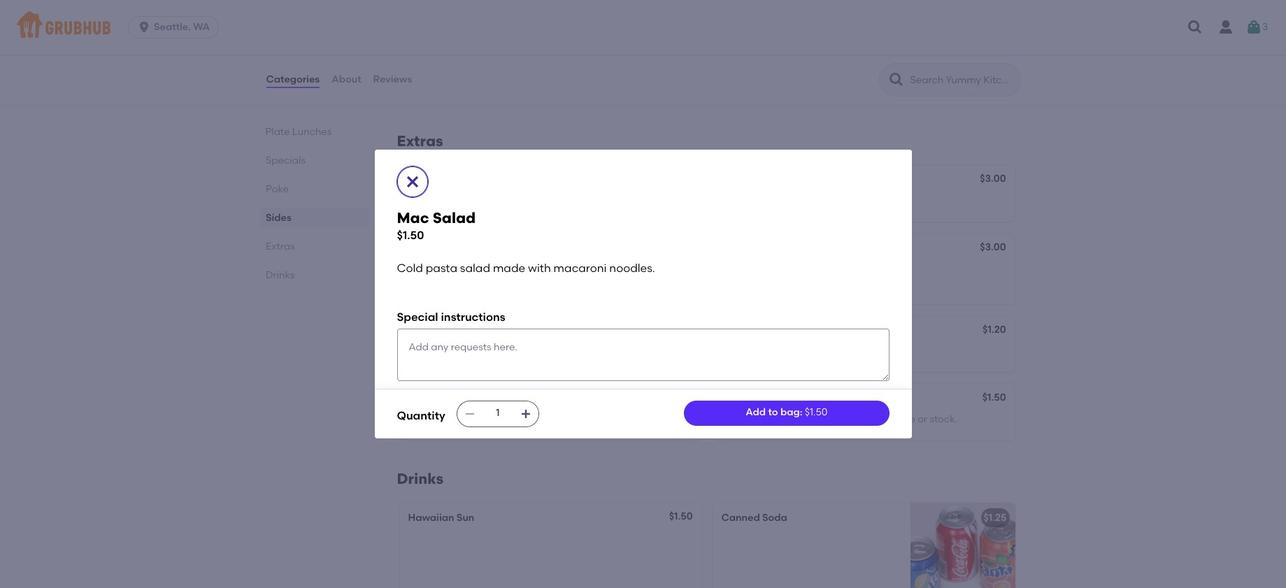 Task type: vqa. For each thing, say whether or not it's contained in the screenshot.
Poke
yes



Task type: describe. For each thing, give the bounding box(es) containing it.
salad inside button
[[463, 262, 489, 274]]

reviews
[[373, 73, 412, 85]]

egg
[[435, 393, 454, 405]]

pieces
[[416, 76, 447, 88]]

seaweed
[[408, 325, 453, 337]]

bag:
[[781, 407, 803, 419]]

or
[[918, 413, 928, 425]]

0 vertical spatial fried
[[450, 76, 471, 88]]

svg image inside the seattle, wa button
[[137, 20, 151, 34]]

1 horizontal spatial extras
[[397, 132, 443, 150]]

base.
[[599, 345, 625, 357]]

4 pieces fried pork and veggie dumplings.
[[408, 76, 605, 88]]

to
[[768, 407, 778, 419]]

thick
[[722, 413, 747, 425]]

pasta inside button
[[433, 262, 461, 274]]

salad for seaweed
[[455, 325, 483, 337]]

special instructions
[[397, 311, 506, 324]]

dumplings.
[[553, 76, 605, 88]]

microalgae
[[542, 345, 597, 357]]

$1.25
[[984, 512, 1007, 524]]

main navigation navigation
[[0, 0, 1287, 55]]

with inside button
[[522, 262, 542, 274]]

savory
[[749, 413, 780, 425]]

2 $3.00 button from the top
[[713, 234, 1016, 304]]

2 vertical spatial $3.00
[[667, 324, 693, 336]]

plate lunches
[[266, 126, 332, 138]]

rice
[[767, 325, 788, 337]]

salad for mac
[[433, 209, 476, 227]]

poke
[[266, 183, 288, 195]]

lunches
[[292, 126, 332, 138]]

juice
[[893, 413, 916, 425]]

mac salad $1.50
[[397, 209, 476, 242]]

sides
[[266, 212, 291, 224]]

$1.50 down $1.20
[[983, 392, 1006, 404]]

seasoned
[[494, 345, 540, 357]]

veggie
[[518, 76, 550, 88]]

0 horizontal spatial svg image
[[520, 408, 532, 419]]

$1.50 left canned
[[669, 511, 693, 523]]

noodle
[[477, 194, 510, 206]]

salty
[[469, 345, 491, 357]]

Input item quantity number field
[[483, 401, 513, 426]]

mac
[[397, 209, 429, 227]]

1 vertical spatial drinks
[[397, 470, 444, 488]]

dish.
[[512, 194, 534, 206]]

scoop
[[722, 325, 752, 337]]

seaweed salad
[[408, 325, 483, 337]]

special
[[397, 311, 438, 324]]

canned soda image
[[911, 503, 1016, 588]]

and
[[497, 76, 516, 88]]

hawaiian
[[408, 512, 454, 524]]

1 vertical spatial svg image
[[404, 174, 421, 191]]

hawaiian sun
[[408, 512, 475, 524]]

instructions
[[441, 311, 506, 324]]

macaroni inside 'cold pasta salad made with macaroni noodles.' button
[[545, 262, 591, 274]]

$1.50 left gravy
[[669, 392, 693, 404]]

japchae
[[408, 174, 452, 186]]

$1.20
[[983, 324, 1006, 336]]

seattle,
[[154, 21, 191, 33]]



Task type: locate. For each thing, give the bounding box(es) containing it.
$3.00
[[980, 173, 1006, 185], [980, 241, 1006, 253], [667, 324, 693, 336]]

macaroni
[[554, 262, 607, 275], [545, 262, 591, 274]]

glass
[[450, 194, 474, 206]]

stir
[[408, 194, 424, 206]]

2 vertical spatial svg image
[[464, 408, 476, 419]]

1 vertical spatial $3.00 button
[[713, 234, 1016, 304]]

drinks down sides
[[266, 269, 294, 281]]

3
[[1263, 21, 1268, 33]]

2 horizontal spatial svg image
[[464, 408, 476, 419]]

$1.50 right 'bag:' at the right of the page
[[805, 407, 828, 419]]

0 horizontal spatial fried
[[426, 194, 448, 206]]

spicy image
[[722, 283, 734, 295]]

$3.00 button
[[713, 165, 1016, 222], [713, 234, 1016, 304]]

add to bag: $1.50
[[746, 407, 828, 419]]

$1.50 down mac
[[397, 229, 424, 242]]

stock.
[[930, 413, 958, 425]]

1 horizontal spatial fried
[[450, 76, 471, 88]]

0 vertical spatial drinks
[[266, 269, 294, 281]]

drinks up the hawaiian
[[397, 470, 444, 488]]

meat
[[865, 413, 891, 425]]

svg image
[[1187, 19, 1204, 36], [1246, 19, 1263, 36], [520, 408, 532, 419]]

thick savory stock made from meat juice or stock.
[[722, 413, 958, 425]]

1 vertical spatial $3.00
[[980, 241, 1006, 253]]

fried
[[450, 76, 471, 88], [426, 194, 448, 206]]

noodles.
[[610, 262, 655, 275], [593, 262, 633, 274]]

made inside button
[[492, 262, 520, 274]]

gravy
[[722, 393, 751, 405]]

$3.00 for first $3.00 button from the bottom of the page
[[980, 241, 1006, 253]]

cold pasta salad made with macaroni noodles. up "instructions"
[[408, 262, 633, 274]]

$1.50 inside mac salad $1.50
[[397, 229, 424, 242]]

salad down seaweed
[[408, 345, 436, 357]]

0 vertical spatial svg image
[[137, 20, 151, 34]]

svg image up stir
[[404, 174, 421, 191]]

reviews button
[[373, 55, 413, 105]]

sun
[[457, 512, 475, 524]]

seattle, wa button
[[128, 16, 225, 38]]

0 vertical spatial $3.00
[[980, 173, 1006, 185]]

2 vertical spatial salad
[[408, 345, 436, 357]]

0 horizontal spatial extras
[[266, 241, 295, 253]]

wa
[[193, 21, 210, 33]]

$1.50
[[397, 229, 424, 242], [669, 392, 693, 404], [983, 392, 1006, 404], [805, 407, 828, 419], [669, 511, 693, 523]]

1 vertical spatial fried
[[426, 194, 448, 206]]

svg image
[[137, 20, 151, 34], [404, 174, 421, 191], [464, 408, 476, 419]]

about
[[332, 73, 361, 85]]

1 $3.00 button from the top
[[713, 165, 1016, 222]]

search icon image
[[888, 71, 905, 88]]

stock
[[783, 413, 808, 425]]

Special instructions text field
[[397, 329, 890, 381]]

extras up japchae
[[397, 132, 443, 150]]

with
[[528, 262, 551, 275], [522, 262, 542, 274], [438, 345, 458, 357]]

extras down sides
[[266, 241, 295, 253]]

fried
[[408, 393, 433, 405]]

1 horizontal spatial svg image
[[404, 174, 421, 191]]

soda
[[763, 512, 788, 524]]

salad
[[460, 262, 490, 275], [463, 262, 489, 274]]

svg image inside 3 button
[[1246, 19, 1263, 36]]

cold pasta salad made with macaroni noodles. inside button
[[408, 262, 633, 274]]

0 vertical spatial salad
[[433, 209, 476, 227]]

from
[[841, 413, 863, 425]]

cold
[[397, 262, 423, 275], [408, 262, 431, 274]]

fried left pork
[[450, 76, 471, 88]]

cold pasta salad made with macaroni noodles. button
[[400, 234, 702, 304]]

salad
[[433, 209, 476, 227], [455, 325, 483, 337], [408, 345, 436, 357]]

cold pasta salad made with macaroni noodles. down dish. at top
[[397, 262, 658, 275]]

categories button
[[266, 55, 321, 105]]

fried egg
[[408, 393, 454, 405]]

made
[[493, 262, 526, 275], [492, 262, 520, 274], [810, 413, 839, 425]]

0 vertical spatial $3.00 button
[[713, 165, 1016, 222]]

1 vertical spatial salad
[[455, 325, 483, 337]]

0 horizontal spatial svg image
[[137, 20, 151, 34]]

cold pasta salad made with macaroni noodles.
[[397, 262, 658, 275], [408, 262, 633, 274]]

of
[[755, 325, 764, 337]]

salad down glass
[[433, 209, 476, 227]]

specials
[[266, 155, 305, 167]]

salad inside mac salad $1.50
[[433, 209, 476, 227]]

stir fried glass noodle dish.
[[408, 194, 534, 206]]

a
[[460, 345, 467, 357]]

4
[[408, 76, 414, 88]]

salad with a salty seasoned microalgae base.
[[408, 345, 625, 357]]

2 horizontal spatial svg image
[[1246, 19, 1263, 36]]

about button
[[331, 55, 362, 105]]

cold inside button
[[408, 262, 431, 274]]

$4.50
[[667, 55, 693, 67]]

canned
[[722, 512, 760, 524]]

extras
[[397, 132, 443, 150], [266, 241, 295, 253]]

seattle, wa
[[154, 21, 210, 33]]

Search Yummy Kitchen search field
[[909, 73, 1016, 87]]

1 horizontal spatial drinks
[[397, 470, 444, 488]]

add
[[746, 407, 766, 419]]

salad down "instructions"
[[455, 325, 483, 337]]

0 vertical spatial extras
[[397, 132, 443, 150]]

1 horizontal spatial svg image
[[1187, 19, 1204, 36]]

3 button
[[1246, 15, 1268, 40]]

fried right stir
[[426, 194, 448, 206]]

drinks
[[266, 269, 294, 281], [397, 470, 444, 488]]

plate
[[266, 126, 290, 138]]

gyoza
[[408, 56, 439, 68]]

0 horizontal spatial drinks
[[266, 269, 294, 281]]

svg image left seattle,
[[137, 20, 151, 34]]

$3.00 for second $3.00 button from the bottom of the page
[[980, 173, 1006, 185]]

scoop of rice
[[722, 325, 788, 337]]

svg image left input item quantity number field
[[464, 408, 476, 419]]

canned soda
[[722, 512, 788, 524]]

noodles. inside button
[[593, 262, 633, 274]]

pasta
[[426, 262, 458, 275], [433, 262, 461, 274]]

categories
[[266, 73, 320, 85]]

quantity
[[397, 409, 445, 423]]

1 vertical spatial extras
[[266, 241, 295, 253]]

pork
[[474, 76, 495, 88]]



